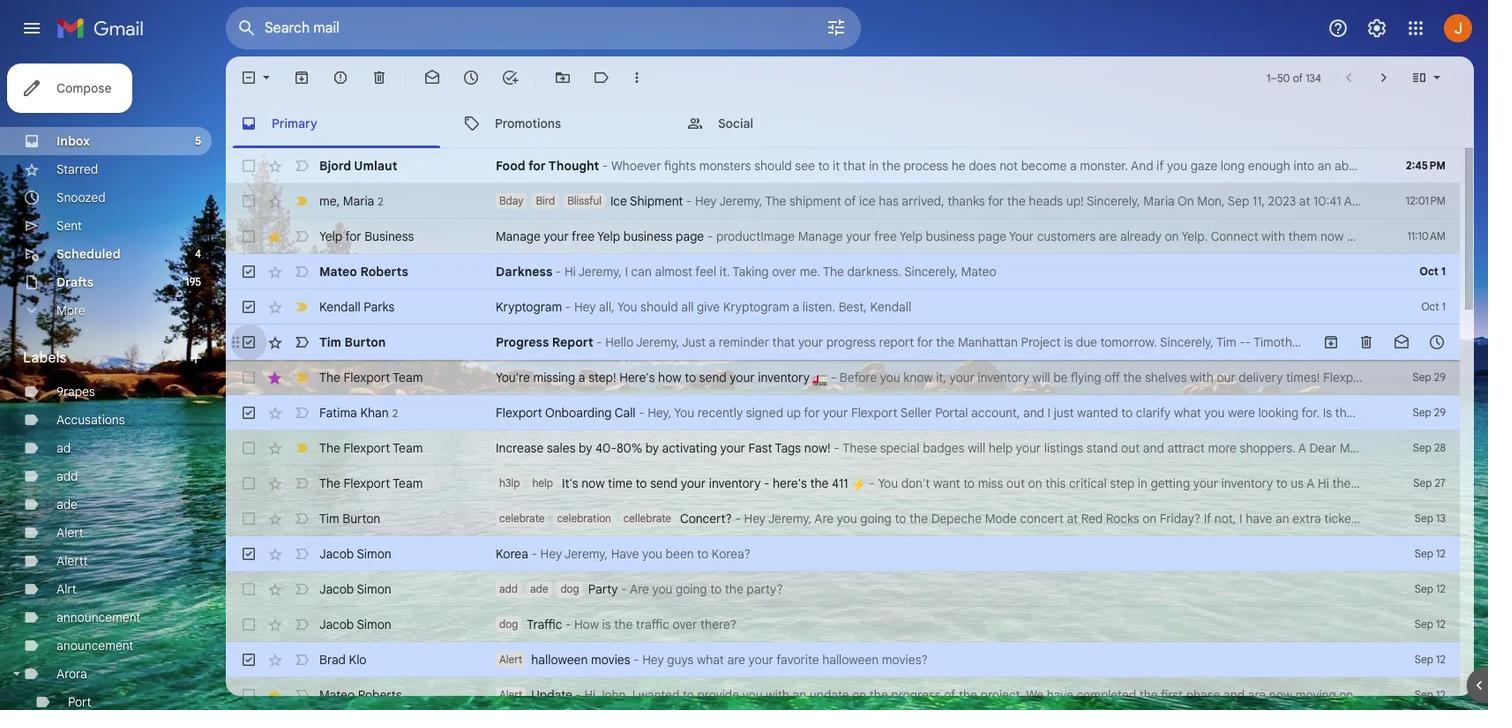 Task type: describe. For each thing, give the bounding box(es) containing it.
jeremy
[[1365, 193, 1406, 209]]

1 yelp from the left
[[319, 228, 342, 244]]

simon for dog traffic - how is the traffic over there?
[[357, 617, 391, 632]]

if
[[1204, 511, 1211, 527]]

1 horizontal spatial that
[[843, 158, 866, 174]]

0 horizontal spatial will
[[968, 440, 985, 456]]

jeremy, for concert?
[[768, 511, 812, 527]]

alert halloween movies - hey guys what are your favorite halloween movies?
[[499, 652, 928, 668]]

jacob for dog traffic - how is the traffic over there?
[[319, 617, 354, 632]]

first
[[1161, 687, 1183, 703]]

1 vertical spatial progress
[[891, 687, 941, 703]]

to right the time
[[636, 475, 647, 491]]

have for tim
[[1246, 511, 1272, 527]]

0 horizontal spatial we
[[1026, 687, 1044, 703]]

korea
[[496, 546, 528, 562]]

flexport for sep 29
[[344, 370, 390, 385]]

0 horizontal spatial you
[[617, 299, 637, 315]]

0 vertical spatial now
[[1321, 228, 1344, 244]]

to left the it
[[818, 158, 830, 174]]

labels navigation
[[0, 56, 226, 710]]

all
[[681, 299, 694, 315]]

you up traffic
[[652, 581, 673, 597]]

4 sep 12 from the top
[[1415, 653, 1446, 666]]

b
[[1481, 158, 1488, 174]]

traffic
[[636, 617, 669, 632]]

0 horizontal spatial at
[[1067, 511, 1078, 527]]

adventures
[[1403, 334, 1466, 350]]

account,
[[971, 405, 1020, 421]]

1 vertical spatial going
[[676, 581, 707, 597]]

increase
[[496, 440, 544, 456]]

your left fast
[[720, 440, 745, 456]]

a right the become
[[1070, 158, 1077, 174]]

1 horizontal spatial will
[[1431, 158, 1448, 174]]

here's
[[773, 475, 807, 491]]

the left first
[[1139, 687, 1158, 703]]

0 horizontal spatial progress
[[826, 334, 876, 350]]

1 horizontal spatial are
[[1099, 228, 1117, 244]]

you right "if"
[[1167, 158, 1187, 174]]

thought
[[548, 158, 599, 174]]

12 for are you going to the party?
[[1436, 582, 1446, 595]]

starred link
[[56, 161, 98, 177]]

starred
[[56, 161, 98, 177]]

just
[[1054, 405, 1074, 421]]

the right in
[[882, 158, 901, 174]]

hey left guys on the bottom left of page
[[642, 652, 664, 668]]

mon,
[[1197, 193, 1225, 209]]

main content containing primary
[[226, 56, 1488, 710]]

1 jacob from the top
[[319, 546, 354, 562]]

jeremy, for darkness
[[578, 264, 622, 280]]

0 vertical spatial what
[[1174, 405, 1201, 421]]

Search mail text field
[[265, 19, 776, 37]]

concert
[[1020, 511, 1064, 527]]

0 horizontal spatial sincerely,
[[904, 264, 958, 280]]

you're
[[496, 370, 530, 385]]

for right report
[[917, 334, 933, 350]]

i right not,
[[1239, 511, 1243, 527]]

burton for 11th row from the top
[[342, 511, 380, 527]]

roberts for oct 1
[[360, 264, 408, 280]]

1 vertical spatial help
[[532, 476, 553, 490]]

your down activating
[[681, 475, 706, 491]]

your down 🚛 image
[[823, 405, 848, 421]]

0 vertical spatial over
[[772, 264, 797, 280]]

listen.
[[803, 299, 836, 315]]

customers
[[1037, 228, 1096, 244]]

flexport for sep 28
[[344, 440, 390, 456]]

sep for ninth row
[[1413, 441, 1432, 454]]

monsters
[[699, 158, 751, 174]]

add to tasks image
[[501, 69, 519, 86]]

ade inside labels navigation
[[56, 497, 78, 513]]

hey down monsters
[[695, 193, 717, 209]]

promotions
[[495, 115, 561, 131]]

it's now time to send your inventory - here's the 411
[[562, 475, 851, 491]]

3 yelp from the left
[[900, 228, 923, 244]]

best,
[[839, 299, 867, 315]]

add inside labels navigation
[[56, 468, 78, 484]]

extra
[[1293, 511, 1321, 527]]

darkness
[[496, 264, 552, 280]]

umlaut
[[354, 158, 397, 174]]

report spam image
[[332, 69, 349, 86]]

the flexport team for increase sales by 40-80% by activating your fast tags now!
[[319, 440, 423, 456]]

0 horizontal spatial by
[[579, 440, 592, 456]]

sep 29 for flexport onboarding call
[[1413, 406, 1446, 419]]

i left just
[[1048, 405, 1051, 421]]

1 jacob simon from the top
[[319, 546, 391, 562]]

0 vertical spatial oct 1
[[1420, 265, 1446, 278]]

particular
[[1378, 405, 1433, 421]]

for right the thanks
[[988, 193, 1004, 209]]

1 horizontal spatial should
[[754, 158, 792, 174]]

sep for seventh row from the bottom of the page
[[1413, 476, 1432, 490]]

stage.
[[1417, 687, 1451, 703]]

0 vertical spatial are
[[814, 511, 834, 527]]

parks
[[364, 299, 395, 315]]

1 halloween from the left
[[531, 652, 588, 668]]

to left clarify
[[1121, 405, 1133, 421]]

reminder
[[719, 334, 769, 350]]

does
[[969, 158, 996, 174]]

i right stage.
[[1455, 687, 1458, 703]]

now!
[[804, 440, 831, 456]]

party
[[588, 581, 618, 597]]

hey,
[[648, 405, 672, 421]]

gmail image
[[56, 11, 153, 46]]

toolbar inside row
[[1314, 333, 1455, 351]]

labels heading
[[23, 349, 187, 367]]

1 simon from the top
[[357, 546, 391, 562]]

not
[[1000, 158, 1018, 174]]

brad
[[319, 652, 346, 668]]

the for sep 28
[[319, 440, 340, 456]]

miller
[[1409, 193, 1440, 209]]

4 row from the top
[[226, 254, 1460, 289]]

sep 12 for alert update - hi john, i wanted to provide you with an update on the progress of the project. we have completed the first phase and are now moving onto the next stage. i will se
[[1415, 688, 1446, 701]]

for right food
[[528, 158, 546, 174]]

2 free from the left
[[874, 228, 897, 244]]

movies
[[591, 652, 630, 668]]

yelp.
[[1182, 228, 1208, 244]]

0 vertical spatial oct
[[1420, 265, 1439, 278]]

h3lp
[[499, 476, 520, 490]]

sep for 10th row from the bottom of the page
[[1413, 371, 1432, 384]]

2 page from the left
[[978, 228, 1007, 244]]

29 for flexport onboarding call
[[1434, 406, 1446, 419]]

0 vertical spatial and
[[1023, 405, 1044, 421]]

the left project.
[[959, 687, 977, 703]]

0 horizontal spatial is
[[602, 617, 611, 632]]

0 vertical spatial on
[[1165, 228, 1179, 244]]

you right have
[[642, 546, 663, 562]]

arora link
[[56, 666, 87, 682]]

alert link
[[56, 525, 83, 541]]

1 vertical spatial with
[[766, 687, 789, 703]]

korea - hey jeremy, have you been to korea?
[[496, 546, 751, 562]]

these
[[843, 440, 877, 456]]

row containing bjord umlaut
[[226, 148, 1488, 183]]

1 horizontal spatial and
[[1143, 440, 1164, 456]]

0 vertical spatial going
[[860, 511, 892, 527]]

mateo roberts for oct
[[319, 264, 408, 280]]

1 free from the left
[[572, 228, 595, 244]]

attract
[[1167, 440, 1205, 456]]

jacob for party - are you going to the party?
[[319, 581, 354, 597]]

16 row from the top
[[226, 677, 1488, 710]]

darkness.
[[847, 264, 902, 280]]

see
[[795, 158, 815, 174]]

for down me , maria 2
[[345, 228, 361, 244]]

can
[[631, 264, 652, 280]]

sep 12 for party - are you going to the party?
[[1415, 582, 1446, 595]]

3 the flexport team from the top
[[319, 475, 423, 491]]

12:01 pm
[[1406, 194, 1446, 207]]

ad
[[56, 440, 71, 456]]

1 kryptogram from the left
[[496, 299, 562, 315]]

the flexport team for you're missing a step! here's how to send your inventory
[[319, 370, 423, 385]]

ade inside row
[[530, 582, 548, 595]]

party?
[[747, 581, 783, 597]]

sep for 16th row from the top of the page
[[1415, 688, 1433, 701]]

kendall parks
[[319, 299, 395, 315]]

3 free from the left
[[1441, 228, 1464, 244]]

3 team from the top
[[393, 475, 423, 491]]

he
[[952, 158, 966, 174]]

a left listen.
[[793, 299, 799, 315]]

simon for party - are you going to the party?
[[357, 581, 391, 597]]

concert?
[[680, 511, 732, 527]]

your down miller
[[1413, 228, 1438, 244]]

1 sep 12 from the top
[[1415, 547, 1446, 560]]

dog for dog
[[561, 582, 579, 595]]

1 vertical spatial over
[[673, 617, 697, 632]]

the down "movies?"
[[870, 687, 888, 703]]

blissful
[[567, 194, 602, 207]]

sent
[[56, 218, 82, 234]]

the left traffic
[[614, 617, 633, 632]]

special
[[880, 440, 920, 456]]

29 for you're missing a step! here's how to send your inventory
[[1434, 371, 1446, 384]]

mark as read image
[[423, 69, 441, 86]]

2 horizontal spatial sincerely,
[[1160, 334, 1214, 350]]

has
[[879, 193, 899, 209]]

shipment
[[790, 193, 841, 209]]

10 row from the top
[[226, 466, 1460, 501]]

1 vertical spatial send
[[650, 475, 678, 491]]

11:10 am
[[1407, 229, 1446, 243]]

12 row from the top
[[226, 536, 1460, 572]]

1 vertical spatial that
[[772, 334, 795, 350]]

0 vertical spatial have
[[1423, 440, 1449, 456]]

manage your free yelp business page - productimage manage your free yelp business page your customers are already on yelp. connect with them now by claiming your free pag
[[496, 228, 1488, 244]]

your down bird
[[544, 228, 569, 244]]

the left heads
[[1007, 193, 1026, 209]]

merchant
[[1340, 440, 1393, 456]]

2 vertical spatial will
[[1461, 687, 1479, 703]]

connect
[[1211, 228, 1259, 244]]

0 vertical spatial we
[[1402, 440, 1419, 456]]

been
[[666, 546, 694, 562]]

a right the there at the bottom of the page
[[1368, 405, 1375, 421]]

0 vertical spatial send
[[699, 370, 727, 385]]

you down 411
[[837, 511, 857, 527]]

in
[[869, 158, 879, 174]]

i left the can
[[625, 264, 628, 280]]

the left manhattan
[[936, 334, 955, 350]]

2 kryptogram from the left
[[723, 299, 789, 315]]

2 vertical spatial an
[[793, 687, 806, 703]]

labels
[[23, 349, 67, 367]]

0 vertical spatial inventory
[[758, 370, 810, 385]]

ad link
[[56, 440, 71, 456]]

search mail image
[[231, 12, 263, 44]]

1 horizontal spatial with
[[1262, 228, 1285, 244]]

2 vertical spatial are
[[1248, 687, 1266, 703]]

1 vertical spatial wanted
[[638, 687, 680, 703]]

to right how
[[685, 370, 696, 385]]

the left next
[[1368, 687, 1386, 703]]

primary tab
[[226, 99, 447, 148]]

1 horizontal spatial an
[[1276, 511, 1289, 527]]

sep for row containing fatima khan
[[1413, 406, 1432, 419]]

2:45 pm
[[1406, 159, 1446, 172]]

1 vertical spatial oct 1
[[1422, 300, 1446, 313]]

mateo for sep
[[319, 687, 355, 703]]

anouncement link
[[56, 638, 134, 654]]

13 row from the top
[[226, 572, 1460, 607]]

row containing kendall parks
[[226, 289, 1460, 325]]

your down reminder in the top of the page
[[730, 370, 755, 385]]

alertt
[[56, 553, 88, 569]]

2 kendall from the left
[[870, 299, 911, 315]]

1 vertical spatial inventory
[[709, 475, 761, 491]]

1 kendall from the left
[[319, 299, 360, 315]]

ice
[[859, 193, 876, 209]]

1 business from the left
[[624, 228, 673, 244]]

dear
[[1310, 440, 1336, 456]]

10:41
[[1314, 193, 1341, 209]]

i right john,
[[632, 687, 635, 703]]

mateo for oct
[[319, 264, 357, 280]]

2 horizontal spatial by
[[1347, 228, 1360, 244]]

manhattan
[[958, 334, 1018, 350]]

2 halloween from the left
[[822, 652, 879, 668]]

project.
[[981, 687, 1024, 703]]

1 vertical spatial now
[[581, 475, 605, 491]]

how
[[658, 370, 682, 385]]

2 vertical spatial and
[[1224, 687, 1245, 703]]

5
[[195, 134, 201, 147]]

service
[[1436, 405, 1476, 421]]

1 horizontal spatial maria
[[1144, 193, 1175, 209]]

flexport onboarding call - hey, you recently signed up for your flexport seller portal account, and i just wanted to clarify what you were looking for. is there a particular service yo
[[496, 405, 1488, 421]]

0 vertical spatial 1
[[1441, 265, 1446, 278]]

1 vertical spatial are
[[727, 652, 745, 668]]

your left favorite
[[749, 652, 774, 668]]

379
[[1469, 334, 1488, 350]]

1 horizontal spatial of
[[944, 687, 956, 703]]

alert for alert
[[56, 525, 83, 541]]

jeremy, up productimage
[[719, 193, 763, 209]]

1 vertical spatial what
[[697, 652, 724, 668]]

🚛 image
[[813, 371, 828, 386]]

have for phase
[[1047, 687, 1073, 703]]

update
[[531, 687, 572, 703]]

9rapes
[[56, 384, 95, 400]]

you left were
[[1205, 405, 1225, 421]]

the left party?
[[725, 581, 743, 597]]

celebration
[[557, 512, 611, 525]]

the left 411
[[810, 475, 829, 491]]

sep 29 for you're missing a step! here's how to send your inventory
[[1413, 371, 1446, 384]]



Task type: vqa. For each thing, say whether or not it's contained in the screenshot.
Sep 29's The
yes



Task type: locate. For each thing, give the bounding box(es) containing it.
arora
[[56, 666, 87, 682]]

help down the account,
[[989, 440, 1013, 456]]

report
[[879, 334, 914, 350]]

0 horizontal spatial should
[[641, 299, 678, 315]]

29 right particular
[[1434, 406, 1446, 419]]

labels image
[[593, 69, 610, 86]]

2 team from the top
[[393, 440, 423, 456]]

that
[[843, 158, 866, 174], [772, 334, 795, 350]]

flexport
[[344, 370, 390, 385], [496, 405, 542, 421], [851, 405, 898, 421], [344, 440, 390, 456], [344, 475, 390, 491]]

time
[[608, 475, 633, 491]]

1 vertical spatial ,
[[1396, 440, 1399, 456]]

2 horizontal spatial have
[[1423, 440, 1449, 456]]

onboarding
[[545, 405, 612, 421]]

have left completed
[[1047, 687, 1073, 703]]

what right guys on the bottom left of page
[[697, 652, 724, 668]]

mateo roberts
[[319, 264, 408, 280], [319, 687, 402, 703]]

5 row from the top
[[226, 289, 1460, 325]]

main content
[[226, 56, 1488, 710]]

2 horizontal spatial now
[[1321, 228, 1344, 244]]

toggle split pane mode image
[[1411, 69, 1428, 86]]

drafts link
[[56, 274, 94, 290]]

2 jacob simon from the top
[[319, 581, 391, 597]]

are left 'already'
[[1099, 228, 1117, 244]]

the for sep 29
[[319, 370, 340, 385]]

tab list inside main content
[[226, 99, 1474, 148]]

jacob simon for dog traffic - how is the traffic over there?
[[319, 617, 391, 632]]

an left the extra
[[1276, 511, 1289, 527]]

we
[[1402, 440, 1419, 456], [1026, 687, 1044, 703]]

alert inside labels navigation
[[56, 525, 83, 541]]

you
[[1167, 158, 1187, 174], [1205, 405, 1225, 421], [837, 511, 857, 527], [642, 546, 663, 562], [652, 581, 673, 597], [742, 687, 763, 703]]

2 vertical spatial the flexport team
[[319, 475, 423, 491]]

alert for alert update - hi john, i wanted to provide you with an update on the progress of the project. we have completed the first phase and are now moving onto the next stage. i will se
[[499, 688, 522, 701]]

more
[[56, 303, 85, 318]]

2 business from the left
[[926, 228, 975, 244]]

to right been
[[697, 546, 709, 562]]

2 inside me , maria 2
[[378, 195, 383, 208]]

a
[[1298, 440, 1306, 456]]

1 vertical spatial team
[[393, 440, 423, 456]]

0 horizontal spatial an
[[793, 687, 806, 703]]

1 horizontal spatial wanted
[[1077, 405, 1118, 421]]

3 row from the top
[[226, 219, 1488, 254]]

announcement
[[56, 610, 141, 625]]

2 tim burton from the top
[[319, 511, 380, 527]]

move to image
[[554, 69, 572, 86]]

monster.
[[1080, 158, 1128, 174]]

0 horizontal spatial gaze
[[1191, 158, 1218, 174]]

you right hey,
[[674, 405, 694, 421]]

concert? - hey jeremy, are you going to the depeche mode concert at red rocks on friday? if not, i have an extra ticket. tim
[[680, 511, 1381, 527]]

halloween
[[531, 652, 588, 668], [822, 652, 879, 668]]

sep 13
[[1415, 512, 1446, 525]]

bjord umlaut
[[319, 158, 397, 174]]

2 horizontal spatial on
[[1165, 228, 1179, 244]]

1 vertical spatial the flexport team
[[319, 440, 423, 456]]

4 12 from the top
[[1436, 653, 1446, 666]]

sep 29 down the 'adventures'
[[1413, 371, 1446, 384]]

what
[[1174, 405, 1201, 421], [697, 652, 724, 668]]

1 horizontal spatial yelp
[[597, 228, 620, 244]]

1 vertical spatial we
[[1026, 687, 1044, 703]]

row containing me
[[226, 183, 1488, 219]]

over right traffic
[[673, 617, 697, 632]]

0 horizontal spatial are
[[630, 581, 649, 597]]

0 vertical spatial help
[[989, 440, 1013, 456]]

1 horizontal spatial you
[[674, 405, 694, 421]]

celebrate
[[499, 512, 545, 525]]

1 29 from the top
[[1434, 371, 1446, 384]]

over left me.
[[772, 264, 797, 280]]

7 row from the top
[[226, 360, 1460, 395]]

1 gaze from the left
[[1191, 158, 1218, 174]]

your down ice
[[846, 228, 871, 244]]

alert inside 'alert update - hi john, i wanted to provide you with an update on the progress of the project. we have completed the first phase and are now moving onto the next stage. i will se'
[[499, 688, 522, 701]]

of left ice
[[844, 193, 856, 209]]

mateo
[[319, 264, 357, 280], [961, 264, 997, 280], [319, 687, 355, 703]]

me.
[[800, 264, 820, 280]]

inventory left 🚛 image
[[758, 370, 810, 385]]

abyss
[[1395, 158, 1427, 174]]

up!
[[1066, 193, 1084, 209]]

have left great
[[1423, 440, 1449, 456]]

should left all in the top left of the page
[[641, 299, 678, 315]]

2 manage from the left
[[798, 228, 843, 244]]

0 vertical spatial sincerely,
[[1087, 193, 1140, 209]]

team for you're missing a step! here's how to send your inventory
[[393, 370, 423, 385]]

None checkbox
[[240, 192, 258, 210], [240, 369, 258, 386], [240, 404, 258, 422], [240, 475, 258, 492], [240, 510, 258, 528], [240, 545, 258, 563], [240, 580, 258, 598], [240, 686, 258, 704], [240, 192, 258, 210], [240, 369, 258, 386], [240, 404, 258, 422], [240, 475, 258, 492], [240, 510, 258, 528], [240, 545, 258, 563], [240, 580, 258, 598], [240, 686, 258, 704]]

were
[[1228, 405, 1255, 421]]

row
[[226, 148, 1488, 183], [226, 183, 1488, 219], [226, 219, 1488, 254], [226, 254, 1460, 289], [226, 289, 1460, 325], [226, 325, 1488, 360], [226, 360, 1460, 395], [226, 395, 1488, 430], [226, 430, 1488, 466], [226, 466, 1460, 501], [226, 501, 1460, 536], [226, 536, 1460, 572], [226, 572, 1460, 607], [226, 607, 1460, 642], [226, 642, 1460, 677], [226, 677, 1488, 710]]

update
[[810, 687, 849, 703]]

ticket.
[[1324, 511, 1359, 527]]

29
[[1434, 371, 1446, 384], [1434, 406, 1446, 419]]

accusations link
[[56, 412, 125, 428]]

to left depeche
[[895, 511, 906, 527]]

0 horizontal spatial now
[[581, 475, 605, 491]]

5 sep 12 from the top
[[1415, 688, 1446, 701]]

sincerely,
[[1087, 193, 1140, 209], [904, 264, 958, 280], [1160, 334, 1214, 350]]

0 vertical spatial you
[[617, 299, 637, 315]]

2 row from the top
[[226, 183, 1488, 219]]

how
[[574, 617, 599, 632]]

0 horizontal spatial help
[[532, 476, 553, 490]]

advanced search options image
[[819, 10, 854, 45]]

thanks
[[948, 193, 985, 209]]

12 for hi john, i wanted to provide you with an update on the progress of the project. we have completed the first phase and are now moving onto the next stage. i will se
[[1436, 688, 1446, 701]]

alert for alert halloween movies - hey guys what are your favorite halloween movies?
[[499, 653, 522, 666]]

0 horizontal spatial maria
[[343, 193, 374, 209]]

have
[[611, 546, 639, 562]]

1 horizontal spatial 2
[[392, 406, 398, 419]]

2 vertical spatial team
[[393, 475, 423, 491]]

dog left party
[[561, 582, 579, 595]]

jacob simon for party - are you going to the party?
[[319, 581, 391, 597]]

progress down "movies?"
[[891, 687, 941, 703]]

8 row from the top
[[226, 395, 1488, 430]]

roberts down klo
[[358, 687, 402, 703]]

of left project.
[[944, 687, 956, 703]]

1 horizontal spatial at
[[1299, 193, 1310, 209]]

1 horizontal spatial sincerely,
[[1087, 193, 1140, 209]]

your left listings
[[1016, 440, 1041, 456]]

flexport for sep 27
[[344, 475, 390, 491]]

we right project.
[[1026, 687, 1044, 703]]

1 horizontal spatial going
[[860, 511, 892, 527]]

<millerje
[[1443, 193, 1488, 209]]

is left due
[[1064, 334, 1073, 350]]

1 page from the left
[[676, 228, 704, 244]]

0 horizontal spatial business
[[624, 228, 673, 244]]

snooze image
[[462, 69, 480, 86]]

badges
[[923, 440, 965, 456]]

1 row from the top
[[226, 148, 1488, 183]]

on
[[1165, 228, 1179, 244], [1143, 511, 1157, 527], [852, 687, 866, 703]]

0 vertical spatial jacob simon
[[319, 546, 391, 562]]

1 vertical spatial dog
[[499, 618, 518, 631]]

by left the 40-
[[579, 440, 592, 456]]

13
[[1436, 512, 1446, 525]]

1 horizontal spatial send
[[699, 370, 727, 385]]

progress
[[826, 334, 876, 350], [891, 687, 941, 703]]

0 vertical spatial that
[[843, 158, 866, 174]]

sincerely, right darkness.
[[904, 264, 958, 280]]

80%
[[617, 440, 642, 456]]

and right phase
[[1224, 687, 1245, 703]]

1 vertical spatial and
[[1143, 440, 1164, 456]]

up
[[787, 405, 801, 421]]

2 29 from the top
[[1434, 406, 1446, 419]]

will right badges
[[968, 440, 985, 456]]

oct up the 'adventures'
[[1422, 300, 1439, 313]]

1 vertical spatial oct
[[1422, 300, 1439, 313]]

9 row from the top
[[226, 430, 1488, 466]]

1 vertical spatial of
[[944, 687, 956, 703]]

jeremy, for korea
[[564, 546, 608, 562]]

rocks
[[1106, 511, 1139, 527]]

with left 'them'
[[1262, 228, 1285, 244]]

are down 411
[[814, 511, 834, 527]]

step!
[[589, 370, 616, 385]]

sep for fourth row from the bottom of the page
[[1415, 582, 1433, 595]]

0 vertical spatial an
[[1318, 158, 1332, 174]]

sep for 3rd row from the bottom
[[1415, 618, 1433, 631]]

seller
[[900, 405, 932, 421]]

2 sep 29 from the top
[[1413, 406, 1446, 419]]

burton for 11th row from the bottom of the page
[[345, 334, 386, 350]]

maria left on
[[1144, 193, 1175, 209]]

0 horizontal spatial and
[[1023, 405, 1044, 421]]

0 vertical spatial wanted
[[1077, 405, 1118, 421]]

with down favorite
[[766, 687, 789, 703]]

9rapes link
[[56, 384, 95, 400]]

sincerely, right tomorrow.
[[1160, 334, 1214, 350]]

will left se
[[1461, 687, 1479, 703]]

mateo up the kendall parks
[[319, 264, 357, 280]]

archive image
[[293, 69, 311, 86]]

2 yelp from the left
[[597, 228, 620, 244]]

them
[[1288, 228, 1317, 244]]

oct 1 down 11:10 am
[[1420, 265, 1446, 278]]

roberts for sep 12
[[358, 687, 402, 703]]

free left pag
[[1441, 228, 1464, 244]]

missing
[[533, 370, 575, 385]]

2 jacob from the top
[[319, 581, 354, 597]]

0 horizontal spatial free
[[572, 228, 595, 244]]

main menu image
[[21, 18, 42, 39]]

1 vertical spatial 29
[[1434, 406, 1446, 419]]

1 horizontal spatial by
[[645, 440, 659, 456]]

by left claiming
[[1347, 228, 1360, 244]]

heads
[[1029, 193, 1063, 209]]

project
[[1021, 334, 1061, 350]]

0 horizontal spatial wanted
[[638, 687, 680, 703]]

1 vertical spatial sincerely,
[[904, 264, 958, 280]]

6 row from the top
[[226, 325, 1488, 360]]

3 simon from the top
[[357, 617, 391, 632]]

2 mateo roberts from the top
[[319, 687, 402, 703]]

movies?
[[882, 652, 928, 668]]

3 12 from the top
[[1436, 618, 1446, 631]]

sep 12 for dog traffic - how is the traffic over there?
[[1415, 618, 1446, 631]]

jeremy, up you're missing a step! here's how to send your inventory
[[636, 334, 679, 350]]

hey for korea - hey jeremy, have you been to korea?
[[540, 546, 562, 562]]

mateo roberts down klo
[[319, 687, 402, 703]]

1 vertical spatial hi
[[584, 687, 596, 703]]

toolbar
[[1314, 333, 1455, 351]]

kryptogram down darkness
[[496, 299, 562, 315]]

1 horizontal spatial add
[[499, 582, 518, 595]]

29 down the 'adventures'
[[1434, 371, 1446, 384]]

yelp down arrived,
[[900, 228, 923, 244]]

⚡ image
[[851, 477, 866, 492]]

1 down 11:10 am
[[1441, 265, 1446, 278]]

it's
[[562, 475, 578, 491]]

tab list
[[226, 99, 1474, 148]]

1 horizontal spatial now
[[1269, 687, 1292, 703]]

an left update
[[793, 687, 806, 703]]

guys
[[667, 652, 694, 668]]

1 vertical spatial 2
[[392, 406, 398, 419]]

business
[[365, 228, 414, 244]]

1 sep 29 from the top
[[1413, 371, 1446, 384]]

,
[[337, 193, 340, 209], [1396, 440, 1399, 456]]

for right up
[[804, 405, 820, 421]]

jacob
[[319, 546, 354, 562], [319, 581, 354, 597], [319, 617, 354, 632]]

0 horizontal spatial halloween
[[531, 652, 588, 668]]

page
[[676, 228, 704, 244], [978, 228, 1007, 244]]

1 horizontal spatial is
[[1064, 334, 1073, 350]]

social tab
[[672, 99, 894, 148]]

add inside row
[[499, 582, 518, 595]]

alert inside alert halloween movies - hey guys what are your favorite halloween movies?
[[499, 653, 522, 666]]

the left abyss
[[1373, 158, 1392, 174]]

are down there?
[[727, 652, 745, 668]]

free down blissful
[[572, 228, 595, 244]]

0 vertical spatial progress
[[826, 334, 876, 350]]

here's
[[619, 370, 655, 385]]

is right how
[[602, 617, 611, 632]]

2 gaze from the left
[[1451, 158, 1478, 174]]

1 horizontal spatial help
[[989, 440, 1013, 456]]

clarify
[[1136, 405, 1171, 421]]

1 vertical spatial are
[[630, 581, 649, 597]]

0 vertical spatial should
[[754, 158, 792, 174]]

5 12 from the top
[[1436, 688, 1446, 701]]

None checkbox
[[240, 69, 258, 86], [240, 157, 258, 175], [240, 228, 258, 245], [240, 263, 258, 281], [240, 298, 258, 316], [240, 333, 258, 351], [240, 439, 258, 457], [240, 616, 258, 633], [240, 651, 258, 669], [240, 69, 258, 86], [240, 157, 258, 175], [240, 228, 258, 245], [240, 263, 258, 281], [240, 298, 258, 316], [240, 333, 258, 351], [240, 439, 258, 457], [240, 616, 258, 633], [240, 651, 258, 669]]

jeremy, up all,
[[578, 264, 622, 280]]

2 vertical spatial simon
[[357, 617, 391, 632]]

the left depeche
[[909, 511, 928, 527]]

0 horizontal spatial manage
[[496, 228, 541, 244]]

into
[[1294, 158, 1315, 174]]

0 vertical spatial dog
[[561, 582, 579, 595]]

1 tim burton from the top
[[319, 334, 386, 350]]

4
[[195, 247, 201, 260]]

you're missing a step! here's how to send your inventory
[[496, 370, 813, 385]]

15 row from the top
[[226, 642, 1460, 677]]

3 sep 12 from the top
[[1415, 618, 1446, 631]]

add up ade link
[[56, 468, 78, 484]]

1 horizontal spatial on
[[1143, 511, 1157, 527]]

a left step!
[[579, 370, 585, 385]]

older image
[[1375, 69, 1393, 86]]

anouncement
[[56, 638, 134, 654]]

on right update
[[852, 687, 866, 703]]

wanted down guys on the bottom left of page
[[638, 687, 680, 703]]

1 horizontal spatial ade
[[530, 582, 548, 595]]

row containing brad klo
[[226, 642, 1460, 677]]

your down listen.
[[798, 334, 823, 350]]

0 horizontal spatial dog
[[499, 618, 518, 631]]

2 vertical spatial jacob simon
[[319, 617, 391, 632]]

you right provide
[[742, 687, 763, 703]]

wanted
[[1077, 405, 1118, 421], [638, 687, 680, 703]]

row containing yelp for business
[[226, 219, 1488, 254]]

settings image
[[1366, 18, 1388, 39]]

due
[[1076, 334, 1097, 350]]

1 horizontal spatial we
[[1402, 440, 1419, 456]]

0 vertical spatial roberts
[[360, 264, 408, 280]]

red
[[1081, 511, 1103, 527]]

1
[[1441, 265, 1446, 278], [1442, 300, 1446, 313]]

11 row from the top
[[226, 501, 1460, 536]]

mateo roberts for sep
[[319, 687, 402, 703]]

to left provide
[[683, 687, 694, 703]]

0 vertical spatial 29
[[1434, 371, 1446, 384]]

hey for kryptogram - hey all, you should all give kryptogram a listen. best, kendall
[[574, 299, 596, 315]]

we left 28 at the right bottom of the page
[[1402, 440, 1419, 456]]

dog inside the dog traffic - how is the traffic over there?
[[499, 618, 518, 631]]

2 12 from the top
[[1436, 582, 1446, 595]]

going down been
[[676, 581, 707, 597]]

i
[[625, 264, 628, 280], [1048, 405, 1051, 421], [1239, 511, 1243, 527], [632, 687, 635, 703], [1455, 687, 1458, 703]]

0 vertical spatial jacob
[[319, 546, 354, 562]]

roberts
[[360, 264, 408, 280], [358, 687, 402, 703]]

a right just
[[709, 334, 716, 350]]

1 horizontal spatial hi
[[584, 687, 596, 703]]

2 simon from the top
[[357, 581, 391, 597]]

1 vertical spatial 1
[[1442, 300, 1446, 313]]

completed
[[1077, 687, 1136, 703]]

team for increase sales by 40-80% by activating your fast tags now!
[[393, 440, 423, 456]]

fast
[[748, 440, 772, 456]]

to up there?
[[710, 581, 722, 597]]

hey for concert? - hey jeremy, are you going to the depeche mode concert at red rocks on friday? if not, i have an extra ticket. tim
[[744, 511, 766, 527]]

2 down "umlaut"
[[378, 195, 383, 208]]

sep for 11th row from the top
[[1415, 512, 1433, 525]]

ade
[[56, 497, 78, 513], [530, 582, 548, 595]]

0 horizontal spatial of
[[844, 193, 856, 209]]

ade up traffic at bottom left
[[530, 582, 548, 595]]

0 horizontal spatial page
[[676, 228, 704, 244]]

0 horizontal spatial send
[[650, 475, 678, 491]]

2 right khan
[[392, 406, 398, 419]]

1 horizontal spatial progress
[[891, 687, 941, 703]]

2 sep 12 from the top
[[1415, 582, 1446, 595]]

1 12 from the top
[[1436, 547, 1446, 560]]

oct 1
[[1420, 265, 1446, 278], [1422, 300, 1446, 313]]

None search field
[[226, 7, 861, 49]]

john,
[[598, 687, 629, 703]]

0 horizontal spatial hi
[[564, 264, 576, 280]]

1 mateo roberts from the top
[[319, 264, 408, 280]]

kendall up report
[[870, 299, 911, 315]]

kendall left the parks
[[319, 299, 360, 315]]

now right it's
[[581, 475, 605, 491]]

the for sep 27
[[319, 475, 340, 491]]

0 vertical spatial with
[[1262, 228, 1285, 244]]

it.
[[720, 264, 730, 280]]

sep for 12th row from the top of the page
[[1415, 547, 1433, 560]]

3 jacob simon from the top
[[319, 617, 391, 632]]

whoever
[[611, 158, 661, 174]]

have right not,
[[1246, 511, 1272, 527]]

add down korea
[[499, 582, 518, 595]]

1 manage from the left
[[496, 228, 541, 244]]

1 vertical spatial have
[[1246, 511, 1272, 527]]

not,
[[1215, 511, 1236, 527]]

increase sales by 40-80% by activating your fast tags now! - these special badges will help your listings stand out and attract more shoppers. a dear merchant , we have great n
[[496, 440, 1488, 456]]

ade down add link at bottom
[[56, 497, 78, 513]]

1 vertical spatial will
[[968, 440, 985, 456]]

depeche
[[931, 511, 982, 527]]

0 vertical spatial will
[[1431, 158, 1448, 174]]

1 horizontal spatial free
[[874, 228, 897, 244]]

stand
[[1087, 440, 1118, 456]]

and right out
[[1143, 440, 1164, 456]]

0 horizontal spatial ,
[[337, 193, 340, 209]]

0 vertical spatial mateo roberts
[[319, 264, 408, 280]]

dog for dog traffic - how is the traffic over there?
[[499, 618, 518, 631]]

page up feel at the top left of the page
[[676, 228, 704, 244]]

1 horizontal spatial over
[[772, 264, 797, 280]]

more image
[[628, 69, 646, 86]]

0 horizontal spatial yelp
[[319, 228, 342, 244]]

1 vertical spatial you
[[674, 405, 694, 421]]

2 vertical spatial on
[[852, 687, 866, 703]]

sep 29 up sep 28
[[1413, 406, 1446, 419]]

snoozed
[[56, 190, 106, 206]]

hey left all,
[[574, 299, 596, 315]]

party - are you going to the party?
[[588, 581, 783, 597]]

korea?
[[712, 546, 751, 562]]

promotions tab
[[449, 99, 671, 148]]

gaze left b
[[1451, 158, 1478, 174]]

1 horizontal spatial are
[[814, 511, 834, 527]]

alert update - hi john, i wanted to provide you with an update on the progress of the project. we have completed the first phase and are now moving onto the next stage. i will se
[[499, 687, 1488, 703]]

12 for how is the traffic over there?
[[1436, 618, 1446, 631]]

0 horizontal spatial kryptogram
[[496, 299, 562, 315]]

business down the thanks
[[926, 228, 975, 244]]

14 row from the top
[[226, 607, 1460, 642]]

3 jacob from the top
[[319, 617, 354, 632]]

progress down best,
[[826, 334, 876, 350]]

mateo down manage your free yelp business page - productimage manage your free yelp business page your customers are already on yelp. connect with them now by claiming your free pag
[[961, 264, 997, 280]]

2 inside fatima khan 2
[[392, 406, 398, 419]]

it
[[833, 158, 840, 174]]

delete image
[[371, 69, 388, 86]]

1 team from the top
[[393, 370, 423, 385]]

1 the flexport team from the top
[[319, 370, 423, 385]]

tab list containing primary
[[226, 99, 1474, 148]]

on
[[1178, 193, 1194, 209]]

0 vertical spatial team
[[393, 370, 423, 385]]

1 horizontal spatial dog
[[561, 582, 579, 595]]

2 the flexport team from the top
[[319, 440, 423, 456]]

oct 1 up the 'adventures'
[[1422, 300, 1446, 313]]

inbox link
[[56, 133, 90, 149]]

row containing fatima khan
[[226, 395, 1488, 430]]

burton
[[345, 334, 386, 350], [1302, 334, 1340, 350], [342, 511, 380, 527]]

2 horizontal spatial are
[[1248, 687, 1266, 703]]



